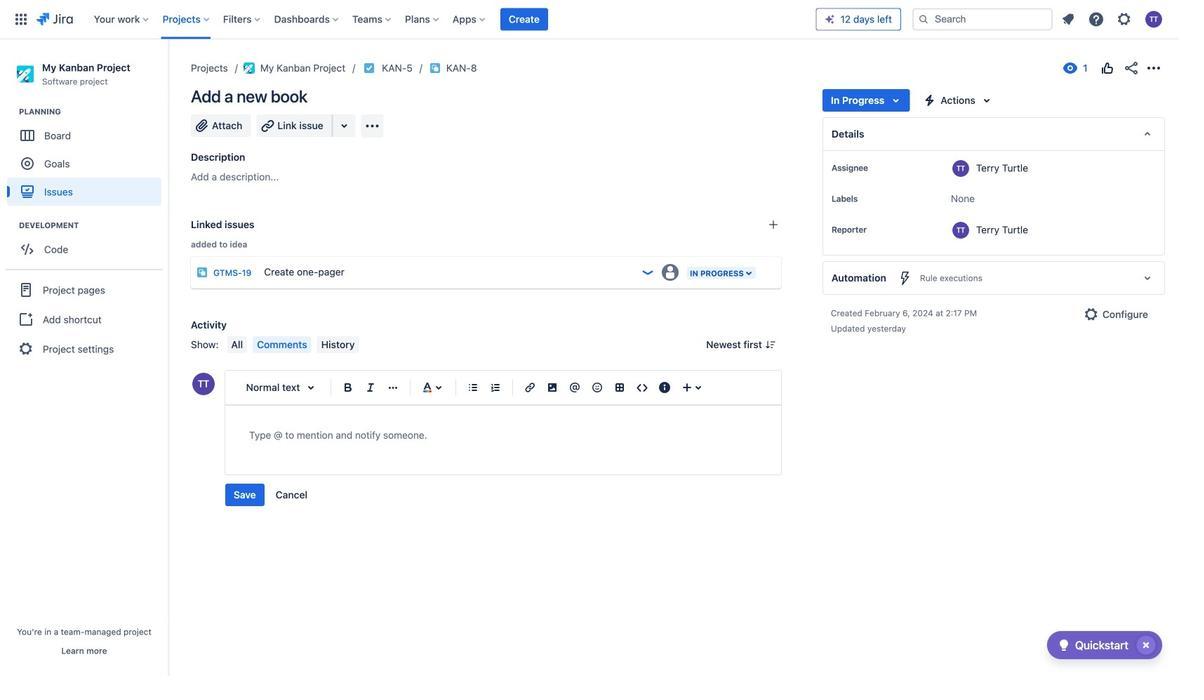 Task type: describe. For each thing, give the bounding box(es) containing it.
automation element
[[823, 261, 1166, 295]]

heading for "development" icon
[[19, 220, 168, 231]]

subtask image
[[430, 62, 441, 74]]

bold ⌘b image
[[340, 379, 357, 396]]

link image
[[522, 379, 539, 396]]

details element
[[823, 117, 1166, 151]]

link web pages and more image
[[336, 117, 353, 134]]

search image
[[919, 14, 930, 25]]

settings image
[[1117, 11, 1133, 28]]

goal image
[[21, 157, 34, 170]]

italic ⌘i image
[[362, 379, 379, 396]]

link an issue image
[[768, 219, 779, 230]]

notifications image
[[1060, 11, 1077, 28]]

planning image
[[2, 103, 19, 120]]

heading for planning icon
[[19, 106, 168, 117]]

more information about this user image
[[953, 222, 970, 239]]

sidebar element
[[0, 39, 169, 676]]

task image
[[364, 62, 375, 74]]

mention image
[[567, 379, 584, 396]]

Search field
[[913, 8, 1053, 31]]

issue type: sub-task image
[[197, 267, 208, 278]]

emoji image
[[589, 379, 606, 396]]

dismiss quickstart image
[[1136, 634, 1158, 657]]

appswitcher icon image
[[13, 11, 29, 28]]

primary element
[[8, 0, 816, 39]]



Task type: vqa. For each thing, say whether or not it's contained in the screenshot.
left score
no



Task type: locate. For each thing, give the bounding box(es) containing it.
0 vertical spatial heading
[[19, 106, 168, 117]]

vote options: no one has voted for this issue yet. image
[[1100, 60, 1117, 77]]

priority: low image
[[641, 265, 655, 279]]

2 heading from the top
[[19, 220, 168, 231]]

menu bar
[[224, 336, 362, 353]]

more information about this user image
[[953, 160, 970, 177]]

group
[[7, 106, 168, 210], [7, 220, 168, 268], [6, 269, 163, 369], [225, 484, 316, 506]]

my kanban project image
[[244, 62, 255, 74]]

your profile and settings image
[[1146, 11, 1163, 28]]

add app image
[[364, 118, 381, 134]]

code snippet image
[[634, 379, 651, 396]]

help image
[[1088, 11, 1105, 28]]

bullet list ⌘⇧8 image
[[465, 379, 482, 396]]

assignee pin to top. only you can see pinned fields. image
[[871, 162, 883, 173]]

copy link to issue image
[[474, 62, 486, 73]]

labels pin to top. only you can see pinned fields. image
[[861, 193, 872, 204]]

Comment - Main content area, start typing to enter text. text field
[[249, 427, 758, 444]]

check image
[[1056, 637, 1073, 654]]

heading
[[19, 106, 168, 117], [19, 220, 168, 231]]

jira image
[[37, 11, 73, 28], [37, 11, 73, 28]]

info panel image
[[657, 379, 673, 396]]

development image
[[2, 217, 19, 234]]

table image
[[612, 379, 628, 396]]

1 heading from the top
[[19, 106, 168, 117]]

add image, video, or file image
[[544, 379, 561, 396]]

more formatting image
[[385, 379, 402, 396]]

1 vertical spatial heading
[[19, 220, 168, 231]]

banner
[[0, 0, 1180, 39]]

reporter pin to top. only you can see pinned fields. image
[[870, 224, 881, 235]]

numbered list ⌘⇧7 image
[[487, 379, 504, 396]]

actions image
[[1146, 60, 1163, 77]]

sidebar navigation image
[[153, 56, 184, 84]]



